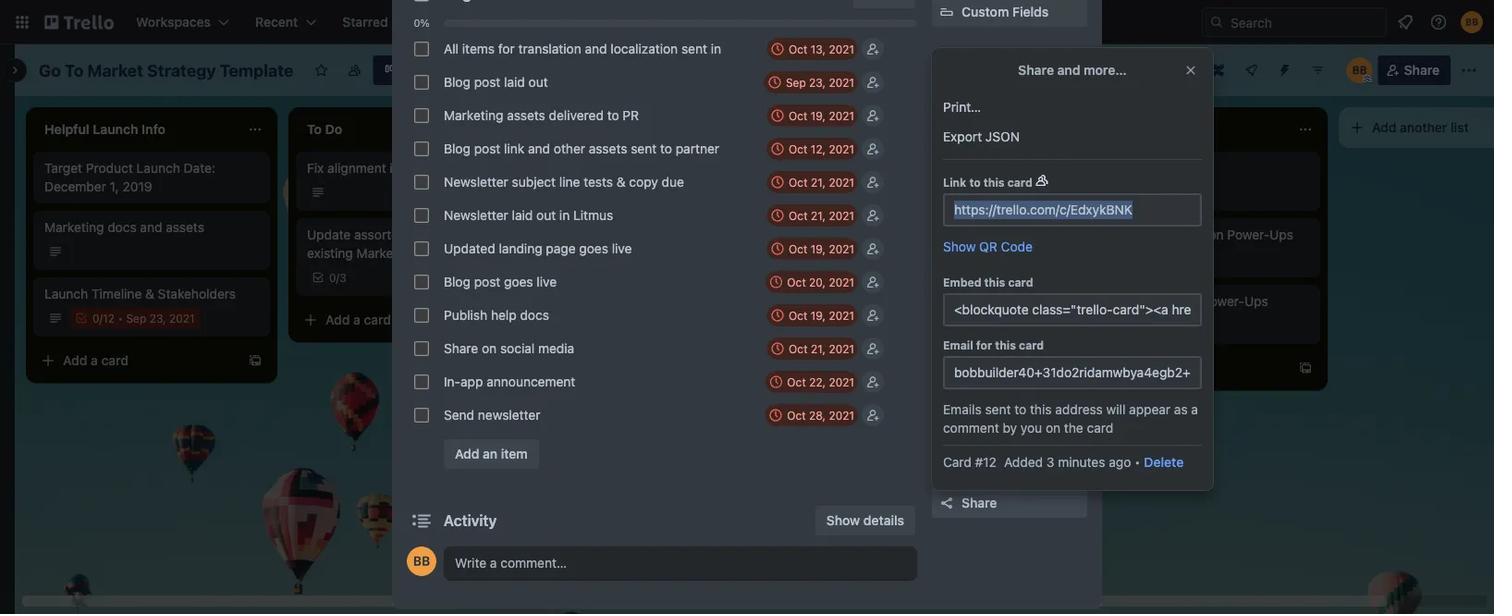 Task type: locate. For each thing, give the bounding box(es) containing it.
0 for 0 / 3
[[329, 271, 336, 284]]

2021 down aug
[[829, 209, 855, 222]]

jul 19, 2020
[[855, 252, 918, 265]]

pages
[[420, 246, 456, 261]]

0 vertical spatial oct 21, 2021 button
[[767, 171, 858, 193]]

card #12 added 3 minutes ago • delete
[[943, 455, 1184, 470]]

comment
[[943, 420, 999, 436]]

blog post - announcement
[[832, 227, 992, 242]]

Link to this card text field
[[943, 193, 1202, 227]]

goes
[[579, 241, 608, 256], [504, 274, 533, 289]]

power- up print…
[[932, 52, 971, 65]]

23, inside button
[[809, 76, 826, 89]]

0 horizontal spatial live
[[537, 274, 557, 289]]

Updated landing page goes live checkbox
[[414, 241, 429, 256]]

as
[[1174, 402, 1188, 417]]

oct 21, 2021 down oct 12, 2021
[[789, 176, 855, 189]]

newsletter down link
[[444, 174, 508, 190]]

sent up the customer
[[631, 141, 657, 156]]

23, down the in-app announcement
[[873, 319, 889, 332]]

2021
[[829, 43, 855, 55], [829, 76, 855, 89], [829, 109, 855, 122], [829, 142, 855, 155], [829, 176, 855, 189], [829, 209, 855, 222], [829, 242, 855, 255], [829, 276, 855, 289], [829, 309, 855, 322], [169, 312, 195, 325], [829, 342, 855, 355], [829, 375, 855, 388], [829, 409, 855, 422]]

21, for newsletter subject line tests & copy due
[[811, 176, 826, 189]]

1 vertical spatial bob builder (bobbuilder40) image
[[407, 547, 437, 576]]

1 horizontal spatial show
[[943, 239, 976, 254]]

card up appear
[[1152, 360, 1179, 375]]

oct 13, 2021 button
[[767, 38, 858, 60]]

Email for this card text field
[[943, 356, 1202, 389]]

1 oct 19, 2021 from the top
[[789, 109, 855, 122]]

newsletter for newsletter subject line tests & copy due
[[444, 174, 508, 190]]

template
[[220, 60, 294, 80]]

print…
[[943, 99, 981, 115]]

1 horizontal spatial in
[[711, 41, 721, 56]]

board
[[405, 62, 441, 78]]

oct 21, 2021 down aug
[[789, 209, 855, 222]]

2020 down the promotion
[[896, 186, 923, 199]]

sep inside button
[[786, 76, 806, 89]]

sm image for copy
[[938, 375, 956, 393]]

post for -
[[863, 227, 889, 242]]

• right "ago"
[[1135, 455, 1141, 470]]

show qr code link
[[943, 238, 1033, 256]]

training inside 'link'
[[1131, 294, 1178, 309]]

2021 for live
[[829, 276, 855, 289]]

launch timeline & stakeholders
[[44, 286, 236, 301]]

sent right localization
[[682, 41, 707, 56]]

1 horizontal spatial docs
[[520, 307, 549, 323]]

1 horizontal spatial •
[[1135, 455, 1141, 470]]

0 vertical spatial 0
[[329, 271, 336, 284]]

add a card down quotes/testimonials on the left
[[588, 220, 654, 235]]

sm image inside copy link
[[938, 375, 956, 393]]

1 nov from the top
[[1117, 186, 1138, 199]]

1 vertical spatial sep
[[126, 312, 146, 325]]

•
[[118, 312, 123, 325], [1135, 455, 1141, 470]]

1 vertical spatial show
[[827, 513, 860, 528]]

oct 28, 2021 button
[[765, 404, 858, 426]]

in- for app
[[444, 374, 461, 389]]

nov down messaging
[[1117, 186, 1138, 199]]

show for show qr code
[[943, 239, 976, 254]]

1 horizontal spatial /
[[336, 271, 340, 284]]

ups inside add power-ups link
[[1033, 189, 1057, 204]]

add a card for marketing training on power-ups
[[1113, 360, 1179, 375]]

1 vertical spatial oct 21, 2021 button
[[767, 204, 858, 227]]

1 vertical spatial launch
[[44, 286, 88, 301]]

0 vertical spatial bob builder (bobbuilder40) image
[[1461, 11, 1483, 33]]

2020 inside option
[[893, 319, 920, 332]]

launch inside launch timeline & stakeholders link
[[44, 286, 88, 301]]

0 horizontal spatial in-
[[444, 374, 461, 389]]

live down litmus
[[612, 241, 632, 256]]

1 vertical spatial for
[[976, 338, 992, 351]]

2 oct 19, 2021 button from the top
[[767, 238, 858, 260]]

13, for nov
[[1141, 186, 1156, 199]]

bob builder (bobbuilder40) image
[[1461, 11, 1483, 33], [407, 547, 437, 576]]

1 vertical spatial 3
[[1047, 455, 1055, 470]]

stakeholders
[[158, 286, 236, 301]]

0 horizontal spatial launch
[[44, 286, 88, 301]]

1 vertical spatial jul
[[855, 319, 870, 332]]

/ down timeline
[[99, 312, 103, 325]]

0 vertical spatial show
[[943, 239, 976, 254]]

post for goes
[[474, 274, 501, 289]]

21, for newsletter laid out in litmus
[[811, 209, 826, 222]]

2021 up 'social'
[[829, 142, 855, 155]]

slack
[[962, 152, 995, 167]]

share down publish in the bottom of the page
[[444, 341, 478, 356]]

automation
[[932, 237, 995, 250]]

19, inside checkbox
[[873, 252, 888, 265]]

a down details
[[879, 558, 886, 573]]

and left more…
[[1058, 62, 1081, 78]]

Jul 19, 2020 checkbox
[[832, 248, 924, 270]]

sm image inside archive link
[[938, 457, 956, 475]]

0 left 12
[[92, 312, 99, 325]]

post
[[474, 74, 501, 90], [474, 141, 501, 156], [863, 227, 889, 242], [474, 274, 501, 289]]

2020 inside option
[[1159, 319, 1187, 332]]

2 oct 19, 2021 from the top
[[789, 242, 855, 255]]

nov inside nov 14, 2020 option
[[1117, 319, 1138, 332]]

nov 13, 2020
[[1117, 186, 1186, 199]]

0 vertical spatial in-
[[832, 294, 849, 309]]

create from template… image for launch timeline & stakeholders
[[248, 353, 263, 368]]

0 down existing
[[329, 271, 336, 284]]

0 vertical spatial share button
[[1379, 55, 1451, 85]]

13,
[[811, 43, 826, 55], [1141, 186, 1156, 199]]

more…
[[1084, 62, 1127, 78]]

in-app announcement
[[444, 374, 576, 389]]

oct 21, 2021 button for litmus
[[767, 204, 858, 227]]

0 vertical spatial sm image
[[938, 338, 956, 356]]

0 vertical spatial nov
[[1117, 186, 1138, 199]]

archive link
[[932, 451, 1088, 481]]

1 horizontal spatial &
[[617, 174, 626, 190]]

0 horizontal spatial show
[[827, 513, 860, 528]]

copy link
[[932, 369, 1088, 399]]

1 sm image from the top
[[938, 412, 956, 430]]

a left publish help docs checkbox
[[353, 312, 361, 327]]

create from template… image up the social
[[510, 313, 525, 327]]

0 horizontal spatial goes
[[504, 274, 533, 289]]

2 vertical spatial assets
[[166, 220, 204, 235]]

assets
[[507, 108, 545, 123], [589, 141, 627, 156], [166, 220, 204, 235]]

1 vertical spatial in-
[[444, 374, 461, 389]]

add a card button
[[559, 213, 766, 242], [296, 305, 503, 335], [33, 346, 240, 375], [1084, 353, 1291, 383], [821, 551, 1028, 581]]

goes right page
[[579, 241, 608, 256]]

on left the
[[1046, 420, 1061, 436]]

0 horizontal spatial /
[[99, 312, 103, 325]]

marketing inside august 17 group
[[444, 108, 504, 123]]

card inside emails sent to this address will appear as a comment by you on the card
[[1087, 420, 1114, 436]]

to
[[607, 108, 619, 123], [660, 141, 672, 156], [970, 176, 981, 189], [1015, 402, 1027, 417]]

you
[[1021, 420, 1042, 436]]

to up the by
[[1015, 402, 1027, 417]]

1 horizontal spatial create from template… image
[[773, 220, 788, 235]]

1 horizontal spatial sep
[[786, 76, 806, 89]]

docs inside the marketing docs and assets link
[[107, 220, 137, 235]]

1 vertical spatial sm image
[[938, 375, 956, 393]]

Blog post link and other assets sent to partner checkbox
[[414, 141, 429, 156]]

marketing down assorted
[[357, 246, 416, 261]]

2020 down the in-app announcement
[[893, 319, 920, 332]]

0 horizontal spatial &
[[145, 286, 154, 301]]

laid up landing
[[512, 208, 533, 223]]

marketing inside update assorted references on existing marketing pages
[[357, 246, 416, 261]]

share
[[1018, 62, 1054, 78], [1404, 62, 1440, 78], [444, 341, 478, 356], [962, 495, 997, 510]]

add a card button for marketing training on power-ups
[[1084, 353, 1291, 383]]

publish
[[444, 307, 488, 323]]

0 horizontal spatial docs
[[107, 220, 137, 235]]

date:
[[184, 160, 215, 176]]

oct inside 'button'
[[789, 142, 808, 155]]

0 vertical spatial assets
[[507, 108, 545, 123]]

& left copy
[[617, 174, 626, 190]]

0 horizontal spatial 3
[[340, 271, 347, 284]]

share button down archive link
[[932, 488, 1088, 518]]

marketing down blog post laid out
[[444, 108, 504, 123]]

card up copy link on the bottom of page
[[1019, 338, 1044, 351]]

messaging doc
[[1095, 160, 1187, 176]]

in- inside august 17 group
[[444, 374, 461, 389]]

on down blog post link and other assets sent to partner checkbox
[[424, 160, 439, 176]]

2 horizontal spatial 23,
[[873, 319, 889, 332]]

add a card down 12
[[63, 353, 129, 368]]

sent for in
[[682, 41, 707, 56]]

close popover image
[[1184, 63, 1199, 78]]

1 horizontal spatial bob builder (bobbuilder40) image
[[1461, 11, 1483, 33]]

0 vertical spatial laid
[[504, 74, 525, 90]]

in right localization
[[711, 41, 721, 56]]

1 horizontal spatial share button
[[1379, 55, 1451, 85]]

sm image inside make template link
[[938, 412, 956, 430]]

customize views image
[[461, 61, 480, 80]]

1 horizontal spatial 3
[[1047, 455, 1055, 470]]

0 vertical spatial sep
[[786, 76, 806, 89]]

13, up sep 23, 2021
[[811, 43, 826, 55]]

in-
[[832, 294, 849, 309], [444, 374, 461, 389]]

0 vertical spatial create from template… image
[[773, 220, 788, 235]]

this up 'you'
[[1030, 402, 1052, 417]]

oct for live
[[787, 276, 806, 289]]

1 vertical spatial assets
[[589, 141, 627, 156]]

0 vertical spatial sent
[[682, 41, 707, 56]]

0 horizontal spatial •
[[118, 312, 123, 325]]

0 vertical spatial newsletter
[[444, 174, 508, 190]]

1 vertical spatial docs
[[520, 307, 549, 323]]

newsletter for newsletter laid out in litmus
[[444, 208, 508, 223]]

sm image for archive
[[938, 457, 956, 475]]

1 horizontal spatial sent
[[682, 41, 707, 56]]

marketing for marketing assets delivered to pr
[[444, 108, 504, 123]]

23, for jul
[[873, 319, 889, 332]]

oct 19, 2021 up oct 20, 2021
[[789, 242, 855, 255]]

1 horizontal spatial 13,
[[1141, 186, 1156, 199]]

jul inside option
[[855, 319, 870, 332]]

2 newsletter from the top
[[444, 208, 508, 223]]

jul for post
[[855, 252, 870, 265]]

oct for to
[[789, 109, 808, 122]]

in- right in-app announcement checkbox
[[444, 374, 461, 389]]

add a card button up "as"
[[1084, 353, 1291, 383]]

Newsletter laid out in Litmus checkbox
[[414, 208, 429, 223]]

2 jul from the top
[[855, 319, 870, 332]]

post up publish help docs
[[474, 274, 501, 289]]

0 vertical spatial oct 19, 2021
[[789, 109, 855, 122]]

1 horizontal spatial live
[[612, 241, 632, 256]]

list
[[1451, 120, 1469, 135]]

19, for updated landing page goes live
[[811, 242, 826, 255]]

1 horizontal spatial for
[[976, 338, 992, 351]]

oct for in
[[789, 209, 808, 222]]

and down 2019
[[140, 220, 162, 235]]

references
[[410, 227, 474, 242]]

19, up 12,
[[811, 109, 826, 122]]

0 horizontal spatial sent
[[631, 141, 657, 156]]

0 horizontal spatial in
[[559, 208, 570, 223]]

2 nov from the top
[[1117, 319, 1138, 332]]

Embed this card text field
[[943, 293, 1202, 326]]

2021 down stakeholders
[[169, 312, 195, 325]]

launch left timeline
[[44, 286, 88, 301]]

marketing down december
[[44, 220, 104, 235]]

0 horizontal spatial create from template… image
[[248, 353, 263, 368]]

create from template… image
[[773, 220, 788, 235], [510, 313, 525, 327]]

live
[[612, 241, 632, 256], [537, 274, 557, 289]]

add a card button down due
[[559, 213, 766, 242]]

oct 19, 2021 button up the oct 12, 2021 'button'
[[767, 105, 858, 127]]

1 vertical spatial •
[[1135, 455, 1141, 470]]

blog down all
[[444, 74, 471, 90]]

13, for oct
[[811, 43, 826, 55]]

blog up jul 19, 2020 checkbox
[[832, 227, 859, 242]]

out up marketing assets delivered to pr at the top of the page
[[529, 74, 548, 90]]

12
[[103, 312, 115, 325]]

sm image inside "move" link
[[938, 338, 956, 356]]

1 vertical spatial laid
[[512, 208, 533, 223]]

23, down oct 13, 2021
[[809, 76, 826, 89]]

docs down 1,
[[107, 220, 137, 235]]

All items for translation and localization sent in checkbox
[[414, 42, 429, 56]]

23,
[[809, 76, 826, 89], [149, 312, 166, 325], [873, 319, 889, 332]]

jul down the app
[[855, 319, 870, 332]]

card down will
[[1087, 420, 1114, 436]]

1 horizontal spatial goes
[[579, 241, 608, 256]]

show inside "link"
[[943, 239, 976, 254]]

&
[[617, 174, 626, 190], [145, 286, 154, 301]]

delivered
[[549, 108, 604, 123]]

1 vertical spatial newsletter
[[444, 208, 508, 223]]

#12
[[975, 455, 997, 470]]

training up nov 14, 2020 on the bottom of the page
[[1131, 294, 1178, 309]]

gather customer quotes/testimonials
[[570, 160, 686, 194]]

all
[[444, 41, 459, 56]]

sm image down actions
[[938, 338, 956, 356]]

marketing docs and assets
[[44, 220, 204, 235]]

oct 21, 2021 button down aug
[[767, 204, 858, 227]]

show left qr
[[943, 239, 976, 254]]

0 vertical spatial &
[[617, 174, 626, 190]]

workspace visible image
[[347, 63, 362, 78]]

show menu image
[[1460, 61, 1479, 80]]

issue
[[390, 160, 421, 176]]

Jul 23, 2020 checkbox
[[832, 314, 926, 337]]

1 vertical spatial oct 21, 2021
[[789, 209, 855, 222]]

oct 19, 2021 button
[[767, 105, 858, 127], [767, 238, 858, 260], [767, 304, 858, 326]]

ups inside sales training on power-ups 'link'
[[1245, 294, 1269, 309]]

open information menu image
[[1430, 13, 1448, 31]]

sep down launch timeline & stakeholders
[[126, 312, 146, 325]]

assets up the gather
[[589, 141, 627, 156]]

translation
[[518, 41, 581, 56]]

1 vertical spatial training
[[1131, 294, 1178, 309]]

jul inside checkbox
[[855, 252, 870, 265]]

1 vertical spatial sent
[[631, 141, 657, 156]]

power- right on
[[1202, 294, 1245, 309]]

this inside emails sent to this address will appear as a comment by you on the card
[[1030, 402, 1052, 417]]

2 oct 21, 2021 button from the top
[[767, 204, 858, 227]]

13, inside button
[[811, 43, 826, 55]]

21,
[[811, 176, 826, 189], [878, 186, 893, 199], [811, 209, 826, 222], [811, 342, 826, 355]]

oct 19, 2021 up oct 12, 2021
[[789, 109, 855, 122]]

calendar power-up image
[[1110, 62, 1125, 77]]

0 vertical spatial /
[[336, 271, 340, 284]]

out up 'updated landing page goes live'
[[536, 208, 556, 223]]

link
[[504, 141, 525, 156]]

minutes
[[1058, 455, 1106, 470]]

2021 for out
[[829, 76, 855, 89]]

on left the social
[[482, 341, 497, 356]]

2 horizontal spatial sent
[[985, 402, 1011, 417]]

a
[[616, 220, 623, 235], [353, 312, 361, 327], [91, 353, 98, 368], [1141, 360, 1149, 375], [1192, 402, 1199, 417], [879, 558, 886, 573]]

other
[[554, 141, 585, 156]]

move link
[[932, 332, 1088, 362]]

22,
[[809, 375, 826, 388]]

jul up the app
[[855, 252, 870, 265]]

sm image left make
[[938, 412, 956, 430]]

2021 inside 'button'
[[829, 142, 855, 155]]

1 vertical spatial oct 19, 2021
[[789, 242, 855, 255]]

card down details
[[889, 558, 917, 573]]

power- down "link to this card"
[[990, 189, 1033, 204]]

training for marketing
[[1158, 227, 1206, 242]]

power-ups
[[932, 52, 992, 65]]

doc
[[1163, 160, 1187, 176]]

card down quotes/testimonials on the left
[[627, 220, 654, 235]]

1 horizontal spatial 23,
[[809, 76, 826, 89]]

1 horizontal spatial launch
[[137, 160, 180, 176]]

docs inside august 17 group
[[520, 307, 549, 323]]

in
[[711, 41, 721, 56], [559, 208, 570, 223]]

0 vertical spatial oct 19, 2021 button
[[767, 105, 858, 127]]

20,
[[809, 276, 826, 289]]

0 horizontal spatial assets
[[166, 220, 204, 235]]

laid
[[504, 74, 525, 90], [512, 208, 533, 223]]

1 sm image from the top
[[938, 338, 956, 356]]

3 oct 19, 2021 button from the top
[[767, 304, 858, 326]]

2 sm image from the top
[[938, 457, 956, 475]]

nov inside nov 13, 2020 "option"
[[1117, 186, 1138, 199]]

sent up the by
[[985, 402, 1011, 417]]

2020 for promotion
[[896, 186, 923, 199]]

1 vertical spatial oct 19, 2021 button
[[767, 238, 858, 260]]

marketing for marketing docs and assets
[[44, 220, 104, 235]]

23, inside option
[[873, 319, 889, 332]]

2 sm image from the top
[[938, 375, 956, 393]]

launch inside 'target product launch date: december 1, 2019'
[[137, 160, 180, 176]]

share button down "0 notifications" icon
[[1379, 55, 1451, 85]]

line
[[559, 174, 580, 190]]

0 vertical spatial oct 21, 2021
[[789, 176, 855, 189]]

blog post - announcement link
[[832, 226, 1039, 244]]

add a card down 0 / 3 at the left of page
[[326, 312, 391, 327]]

post left -
[[863, 227, 889, 242]]

sm image
[[938, 338, 956, 356], [938, 375, 956, 393]]

live down 'updated landing page goes live'
[[537, 274, 557, 289]]

0 vertical spatial announcement
[[902, 227, 992, 242]]

1 oct 21, 2021 button from the top
[[767, 171, 858, 193]]

0 vertical spatial sm image
[[938, 412, 956, 430]]

jul for app
[[855, 319, 870, 332]]

2 oct 21, 2021 from the top
[[789, 209, 855, 222]]

1 vertical spatial sm image
[[938, 457, 956, 475]]

create from template… image
[[248, 353, 263, 368], [1298, 361, 1313, 375]]

23, down launch timeline & stakeholders link
[[149, 312, 166, 325]]

goes down landing
[[504, 274, 533, 289]]

13, inside "option"
[[1141, 186, 1156, 199]]

announcement inside in-app announcement link
[[876, 294, 967, 309]]

2020 inside "option"
[[1159, 186, 1186, 199]]

post for link
[[474, 141, 501, 156]]

target product launch date: december 1, 2019 link
[[44, 159, 259, 196]]

2 vertical spatial oct 21, 2021 button
[[767, 338, 858, 360]]

1 newsletter from the top
[[444, 174, 508, 190]]

oct 19, 2021 button for pr
[[767, 105, 858, 127]]

/pricing
[[443, 160, 487, 176]]

1 oct 21, 2021 from the top
[[789, 176, 855, 189]]

0 vertical spatial launch
[[137, 160, 180, 176]]

marketing down nov 13, 2020 "option"
[[1095, 227, 1155, 242]]

19, for publish help docs
[[811, 309, 826, 322]]

2 vertical spatial oct 19, 2021 button
[[767, 304, 858, 326]]

target product launch date: december 1, 2019
[[44, 160, 215, 194]]

messaging doc link
[[1095, 159, 1310, 178]]

oct 20, 2021 button
[[765, 271, 858, 293]]

emails sent to this address will appear as a comment by you on the card
[[943, 402, 1199, 436]]

2 vertical spatial oct 21, 2021
[[789, 342, 855, 355]]

marketing assets delivered to pr
[[444, 108, 639, 123]]

add a card button up "share on social media" checkbox
[[296, 305, 503, 335]]

add a card button for marketing docs and assets
[[33, 346, 240, 375]]

1 vertical spatial announcement
[[876, 294, 967, 309]]

2021 right '20,'
[[829, 276, 855, 289]]

oct 19, 2021 for pr
[[789, 109, 855, 122]]

2021 up sep 23, 2021
[[829, 43, 855, 55]]

august 17 group
[[407, 32, 917, 432]]

subject
[[512, 174, 556, 190]]

2021 for to
[[829, 109, 855, 122]]

make template
[[962, 413, 1052, 428]]

1 vertical spatial out
[[536, 208, 556, 223]]

update assorted references on existing marketing pages
[[307, 227, 492, 261]]

19, down '20,'
[[811, 309, 826, 322]]

1 vertical spatial create from template… image
[[510, 313, 525, 327]]

0 horizontal spatial share button
[[932, 488, 1088, 518]]

star or unstar board image
[[314, 63, 329, 78]]

0 vertical spatial live
[[612, 241, 632, 256]]

ups inside marketing training on power-ups link
[[1270, 227, 1294, 242]]

1 vertical spatial 0
[[92, 312, 99, 325]]

launch up 2019
[[137, 160, 180, 176]]

1 jul from the top
[[855, 252, 870, 265]]

2021 up oct 12, 2021
[[829, 109, 855, 122]]

0 vertical spatial training
[[1158, 227, 1206, 242]]

announcement
[[487, 374, 576, 389]]

0 vertical spatial •
[[118, 312, 123, 325]]

2021 for tests
[[829, 176, 855, 189]]

1 vertical spatial in
[[559, 208, 570, 223]]

sm image
[[938, 412, 956, 430], [938, 457, 956, 475]]

add a card for update assorted references on existing marketing pages
[[326, 312, 391, 327]]

2020 right 14,
[[1159, 319, 1187, 332]]

1 oct 19, 2021 button from the top
[[767, 105, 858, 127]]

to right the link
[[970, 176, 981, 189]]

oct 19, 2021 button up oct 20, 2021 button
[[767, 238, 858, 260]]

sm image for make template
[[938, 412, 956, 430]]



Task type: describe. For each thing, give the bounding box(es) containing it.
google drive
[[962, 115, 1041, 130]]

and down create button
[[585, 41, 607, 56]]

blog for blog post laid out
[[444, 74, 471, 90]]

28,
[[809, 409, 826, 422]]

switch to… image
[[13, 13, 31, 31]]

send
[[444, 407, 475, 423]]

0 horizontal spatial sep
[[126, 312, 146, 325]]

messaging
[[1095, 160, 1160, 176]]

export json link
[[932, 122, 1213, 152]]

oct 12, 2021
[[789, 142, 855, 155]]

2 horizontal spatial assets
[[589, 141, 627, 156]]

oct for translation
[[789, 43, 808, 55]]

create from template… image for sales training on power-ups
[[1298, 361, 1313, 375]]

Publish help docs checkbox
[[414, 308, 429, 323]]

power- inside 'link'
[[1202, 294, 1245, 309]]

1 vertical spatial live
[[537, 274, 557, 289]]

move
[[962, 339, 995, 354]]

marketing training on power-ups link
[[1095, 226, 1310, 244]]

show details
[[827, 513, 904, 528]]

archive
[[962, 458, 1008, 473]]

publish help docs
[[444, 307, 549, 323]]

litmus
[[573, 208, 613, 223]]

on inside marketing training on power-ups link
[[1209, 227, 1224, 242]]

oct 21, 2021 for litmus
[[789, 209, 855, 222]]

Aug 21, 2020 checkbox
[[832, 181, 929, 203]]

customer
[[614, 160, 670, 176]]

social promotion
[[832, 160, 933, 176]]

post for laid
[[474, 74, 501, 90]]

sm image for move
[[938, 338, 956, 356]]

for inside august 17 group
[[498, 41, 515, 56]]

2020 for post
[[891, 252, 918, 265]]

add a card down details
[[851, 558, 917, 573]]

product
[[86, 160, 133, 176]]

Marketing assets delivered to PR checkbox
[[414, 108, 429, 123]]

nov for messaging
[[1117, 186, 1138, 199]]

promotion
[[872, 160, 933, 176]]

to up the gather customer quotes/testimonials link
[[660, 141, 672, 156]]

updated
[[444, 241, 495, 256]]

Send newsletter checkbox
[[414, 408, 429, 423]]

Blog post goes live checkbox
[[414, 275, 429, 289]]

a inside emails sent to this address will appear as a comment by you on the card
[[1192, 402, 1199, 417]]

oct 22, 2021 button
[[765, 371, 858, 393]]

template
[[998, 413, 1052, 428]]

oct 19, 2021 button for live
[[767, 238, 858, 260]]

1 vertical spatial goes
[[504, 274, 533, 289]]

Search field
[[1224, 8, 1386, 36]]

2021 for in
[[829, 209, 855, 222]]

0 vertical spatial in
[[711, 41, 721, 56]]

Board name text field
[[30, 55, 303, 85]]

marketing for marketing training on power-ups
[[1095, 227, 1155, 242]]

nov 14, 2020
[[1117, 319, 1187, 332]]

2021 for goes
[[829, 242, 855, 255]]

oct for media
[[789, 342, 808, 355]]

fix alignment issue on /pricing
[[307, 160, 487, 176]]

link
[[943, 176, 967, 189]]

delete
[[1144, 455, 1184, 470]]

Blog post laid out checkbox
[[414, 75, 429, 90]]

1 vertical spatial share button
[[932, 488, 1088, 518]]

blog post goes live
[[444, 274, 557, 289]]

add a card for marketing docs and assets
[[63, 353, 129, 368]]

media
[[538, 341, 575, 356]]

will
[[1107, 402, 1126, 417]]

social
[[500, 341, 535, 356]]

on
[[1182, 294, 1199, 309]]

share down archive
[[962, 495, 997, 510]]

Share on social media checkbox
[[414, 341, 429, 356]]

0 vertical spatial goes
[[579, 241, 608, 256]]

appear
[[1129, 402, 1171, 417]]

this up add power-ups
[[984, 176, 1005, 189]]

on inside update assorted references on existing marketing pages
[[477, 227, 492, 242]]

ago
[[1109, 455, 1131, 470]]

embed
[[943, 276, 982, 289]]

announcement inside blog post - announcement link
[[902, 227, 992, 242]]

blog for blog post - announcement
[[832, 227, 859, 242]]

oct 21, 2021 button for &
[[767, 171, 858, 193]]

23, for sep
[[809, 76, 826, 89]]

nov for sales
[[1117, 319, 1138, 332]]

newsletter
[[478, 407, 540, 423]]

sent for to
[[631, 141, 657, 156]]

tests
[[584, 174, 613, 190]]

marketing docs and assets link
[[44, 218, 259, 237]]

drive
[[1009, 115, 1041, 130]]

training for sales
[[1131, 294, 1178, 309]]

embed this card
[[943, 276, 1033, 289]]

2020 for doc
[[1159, 186, 1186, 199]]

search image
[[1210, 15, 1224, 30]]

add another list button
[[1339, 107, 1494, 148]]

blog for blog post goes live
[[444, 274, 471, 289]]

make
[[962, 413, 995, 428]]

confluence
[[962, 78, 1032, 93]]

emails
[[943, 402, 982, 417]]

Nov 14, 2020 checkbox
[[1095, 314, 1192, 337]]

another
[[1400, 120, 1448, 135]]

on inside emails sent to this address will appear as a comment by you on the card
[[1046, 420, 1061, 436]]

3 oct 19, 2021 from the top
[[789, 309, 855, 322]]

custom fields
[[962, 4, 1049, 19]]

2021 for media
[[829, 342, 855, 355]]

0 horizontal spatial create from template… image
[[510, 313, 525, 327]]

code
[[1001, 239, 1033, 254]]

copy
[[629, 174, 658, 190]]

Write a comment text field
[[444, 547, 917, 580]]

share and more…
[[1018, 62, 1127, 78]]

a down 0 / 12 • sep 23, 2021
[[91, 353, 98, 368]]

2020 for training
[[1159, 319, 1187, 332]]

2021 for translation
[[829, 43, 855, 55]]

quotes/testimonials
[[570, 179, 686, 194]]

pr
[[623, 108, 639, 123]]

0 horizontal spatial 23,
[[149, 312, 166, 325]]

partner
[[676, 141, 720, 156]]

page
[[546, 241, 576, 256]]

21, for share on social media
[[811, 342, 826, 355]]

3 oct 21, 2021 button from the top
[[767, 338, 858, 360]]

oct for and
[[789, 142, 808, 155]]

blog for blog post link and other assets sent to partner
[[444, 141, 471, 156]]

on inside august 17 group
[[482, 341, 497, 356]]

due
[[662, 174, 684, 190]]

blog post link and other assets sent to partner
[[444, 141, 720, 156]]

oct 21, 2021 for &
[[789, 176, 855, 189]]

/ for 3
[[336, 271, 340, 284]]

export json
[[943, 129, 1020, 144]]

add a card button down details
[[821, 551, 1028, 581]]

0 notifications image
[[1395, 11, 1417, 33]]

oct for tests
[[789, 176, 808, 189]]

a up appear
[[1141, 360, 1149, 375]]

0 horizontal spatial bob builder (bobbuilder40) image
[[407, 547, 437, 576]]

this right the 'move'
[[995, 338, 1016, 351]]

sales training on power-ups link
[[1095, 292, 1310, 311]]

show for show details
[[827, 513, 860, 528]]

this right embed
[[985, 276, 1006, 289]]

google
[[962, 115, 1005, 130]]

aug 21, 2020
[[855, 186, 923, 199]]

Nov 13, 2020 checkbox
[[1095, 181, 1192, 203]]

address
[[1055, 402, 1103, 417]]

oct 28, 2021
[[787, 409, 855, 422]]

share up confluence
[[1018, 62, 1054, 78]]

bob builder (bobbuilder40) image
[[1347, 57, 1373, 83]]

to inside emails sent to this address will appear as a comment by you on the card
[[1015, 402, 1027, 417]]

share left show menu image
[[1404, 62, 1440, 78]]

in- for app
[[832, 294, 849, 309]]

In-app announcement checkbox
[[414, 375, 429, 389]]

& inside august 17 group
[[617, 174, 626, 190]]

and right link
[[528, 141, 550, 156]]

sales
[[1095, 294, 1127, 309]]

app
[[461, 374, 483, 389]]

oct 19, 2021 for live
[[789, 242, 855, 255]]

12,
[[811, 142, 826, 155]]

help
[[491, 307, 517, 323]]

by
[[1003, 420, 1017, 436]]

actions
[[932, 313, 973, 326]]

email for this card
[[943, 338, 1044, 351]]

gather customer quotes/testimonials link
[[570, 159, 784, 196]]

2020 for app
[[893, 319, 920, 332]]

19, for marketing assets delivered to pr
[[811, 109, 826, 122]]

add an item
[[455, 446, 528, 461]]

fields
[[1013, 4, 1049, 19]]

add button
[[962, 265, 1030, 280]]

card
[[943, 455, 972, 470]]

power ups image
[[1244, 63, 1259, 78]]

create button
[[536, 7, 599, 37]]

2021 right 28,
[[829, 409, 855, 422]]

send newsletter
[[444, 407, 540, 423]]

share inside august 17 group
[[444, 341, 478, 356]]

card left publish help docs checkbox
[[364, 312, 391, 327]]

card up add power-ups
[[1008, 176, 1033, 189]]

primary element
[[0, 0, 1494, 44]]

show details link
[[816, 506, 916, 535]]

0 vertical spatial out
[[529, 74, 548, 90]]

assorted
[[354, 227, 406, 242]]

2021 down oct 20, 2021
[[829, 309, 855, 322]]

0 vertical spatial 3
[[340, 271, 347, 284]]

strategy
[[147, 60, 216, 80]]

add another list
[[1372, 120, 1469, 135]]

card down 12
[[101, 353, 129, 368]]

3 oct 21, 2021 from the top
[[789, 342, 855, 355]]

link to this card
[[943, 176, 1033, 189]]

a right litmus
[[616, 220, 623, 235]]

Newsletter subject line tests & copy due checkbox
[[414, 175, 429, 190]]

21, inside checkbox
[[878, 186, 893, 199]]

localization
[[611, 41, 678, 56]]

1 horizontal spatial assets
[[507, 108, 545, 123]]

0 for 0 / 12 • sep 23, 2021
[[92, 312, 99, 325]]

market
[[87, 60, 143, 80]]

oct 12, 2021 button
[[767, 138, 858, 160]]

power- down messaging doc 'link' on the right of the page
[[1228, 227, 1270, 242]]

add a card button for update assorted references on existing marketing pages
[[296, 305, 503, 335]]

marketing training on power-ups
[[1095, 227, 1294, 242]]

on inside 'fix alignment issue on /pricing' link
[[424, 160, 439, 176]]

items
[[462, 41, 495, 56]]

card down code
[[1008, 276, 1033, 289]]

oct for goes
[[789, 242, 808, 255]]

2021 for and
[[829, 142, 855, 155]]

delete button
[[1144, 453, 1184, 472]]

aug
[[855, 186, 875, 199]]

2021 right 22,
[[829, 375, 855, 388]]

-
[[893, 227, 898, 242]]

/ for 12
[[99, 312, 103, 325]]

sent inside emails sent to this address will appear as a comment by you on the card
[[985, 402, 1011, 417]]

to left pr
[[607, 108, 619, 123]]



Task type: vqa. For each thing, say whether or not it's contained in the screenshot.


